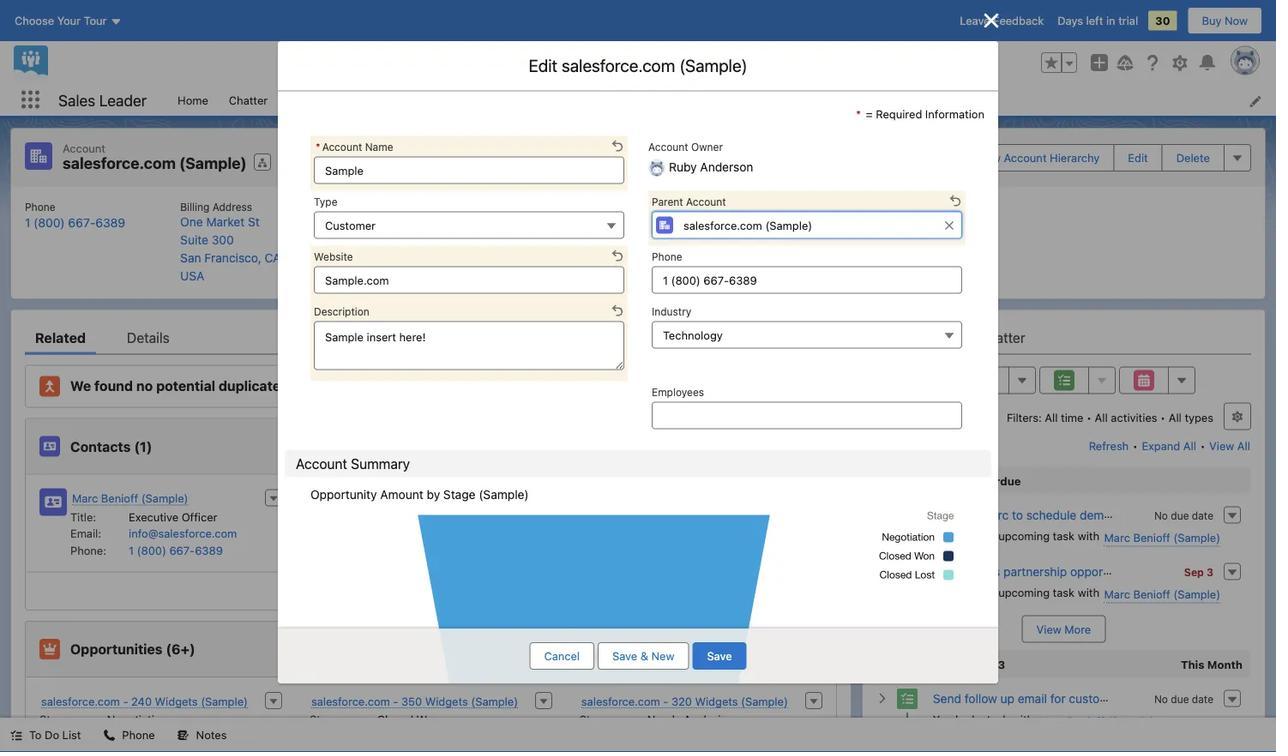 Task type: locate. For each thing, give the bounding box(es) containing it.
opportunities down edit salesforce.com (sample)
[[640, 93, 711, 106]]

account up ruby
[[576, 201, 616, 213]]

with for schedule
[[1078, 529, 1100, 542]]

- for 350
[[393, 695, 398, 708]]

0 vertical spatial owner
[[691, 141, 723, 153]]

list
[[167, 84, 1277, 116], [11, 187, 1265, 299]]

1 horizontal spatial stage:
[[310, 713, 343, 726]]

2 you have an upcoming task with marc benioff (sample) from the top
[[933, 586, 1221, 601]]

widgets up won
[[425, 695, 468, 708]]

view account hierarchy
[[976, 151, 1100, 164]]

1 horizontal spatial &
[[963, 474, 972, 487]]

2 widgets from the left
[[425, 695, 468, 708]]

stage: left 'closed'
[[310, 713, 343, 726]]

san
[[180, 251, 201, 265]]

&
[[963, 474, 972, 487], [641, 650, 648, 663]]

new up 320
[[652, 650, 675, 663]]

0 vertical spatial 6389
[[95, 215, 125, 230]]

ruby anderson link
[[599, 215, 683, 233]]

you have an upcoming task with marc benioff (sample)
[[933, 529, 1221, 544], [933, 586, 1221, 601]]

home
[[178, 93, 208, 106]]

1 upcoming from the top
[[999, 529, 1050, 542]]

0 vertical spatial you have an upcoming task with marc benioff (sample)
[[933, 529, 1221, 544]]

website up "http://www.salesforce.com"
[[374, 201, 413, 213]]

- left 320
[[663, 695, 669, 708]]

2023
[[976, 658, 1006, 671]]

marc benioff (sample) link up "executive"
[[72, 490, 188, 507]]

1 vertical spatial chatter
[[979, 329, 1026, 346]]

1 vertical spatial chatter link
[[979, 320, 1026, 355]]

phone
[[25, 201, 55, 213], [652, 251, 683, 263], [122, 729, 155, 742]]

2 save from the left
[[707, 650, 732, 663]]

employees
[[652, 386, 704, 398]]

you for call marc to schedule demo (sample)
[[933, 529, 953, 542]]

suite
[[180, 233, 208, 247]]

leave feedback
[[960, 14, 1044, 27]]

widgets for negotiation
[[155, 695, 198, 708]]

salesforce.com for salesforce.com - 350 widgets (sample)
[[311, 695, 390, 708]]

2 date from the top
[[1192, 694, 1214, 706]]

0 vertical spatial 667-
[[68, 215, 95, 230]]

Description text field
[[314, 321, 625, 370]]

you have an upcoming task with marc benioff (sample) down call marc to schedule demo (sample) at the bottom of the page
[[933, 529, 1221, 544]]

salesforce.com - 240 widgets (sample)
[[41, 695, 248, 708]]

info@salesforce.com
[[129, 527, 237, 540]]

schedule
[[1027, 508, 1077, 522]]

1 horizontal spatial owner
[[691, 141, 723, 153]]

2 vertical spatial with
[[1012, 713, 1034, 726]]

amount
[[380, 488, 424, 502]]

phone inside 'button'
[[122, 729, 155, 742]]

1 vertical spatial due
[[1171, 694, 1189, 706]]

stage: up to do list
[[39, 713, 73, 726]]

0 horizontal spatial phone
[[25, 201, 55, 213]]

opportunity
[[311, 488, 377, 502]]

task
[[1053, 529, 1075, 542], [1053, 586, 1075, 599], [987, 713, 1009, 726]]

3 widgets from the left
[[695, 695, 738, 708]]

accounts
[[549, 93, 597, 106]]

tab list
[[25, 320, 837, 355]]

salesforce.com for salesforce.com - 320 widgets (sample)
[[582, 695, 660, 708]]

& inside dropdown button
[[963, 474, 972, 487]]

1 inside phone 1 (800) 667-6389
[[25, 215, 30, 230]]

with down discuss partnership opportunities (sample)
[[1078, 586, 1100, 599]]

0 vertical spatial chatter
[[229, 93, 268, 106]]

task down call marc to schedule demo (sample) at the bottom of the page
[[1053, 529, 1075, 542]]

stage: for salesforce.com - 320 widgets (sample)
[[580, 713, 613, 726]]

reports link
[[383, 84, 445, 116]]

0 vertical spatial upcoming
[[999, 529, 1050, 542]]

1 stage: from the left
[[39, 713, 73, 726]]

account down sales
[[63, 142, 105, 154]]

2 horizontal spatial widgets
[[695, 695, 738, 708]]

dashboards list item
[[278, 84, 383, 116]]

by
[[427, 488, 440, 502]]

chatter right home
[[229, 93, 268, 106]]

no right demo
[[1155, 510, 1168, 522]]

task inside you had a task with marc benioff (sample)
[[987, 713, 1009, 726]]

group
[[1041, 52, 1077, 73]]

date for you have an upcoming task with marc benioff (sample)
[[1192, 510, 1214, 522]]

industry
[[652, 306, 692, 318]]

* left =
[[856, 107, 861, 120]]

& inside button
[[641, 650, 648, 663]]

1 vertical spatial &
[[641, 650, 648, 663]]

0 vertical spatial you
[[933, 529, 953, 542]]

owner inside list
[[619, 201, 651, 213]]

phone:
[[70, 544, 106, 557]]

0 horizontal spatial (800)
[[34, 215, 65, 230]]

stage: left needs
[[580, 713, 613, 726]]

an
[[983, 529, 996, 542], [983, 586, 996, 599]]

view all link
[[1209, 432, 1252, 459], [26, 572, 836, 610]]

an for discuss
[[983, 586, 996, 599]]

2 vertical spatial you
[[933, 713, 953, 726]]

edit inside button
[[1128, 151, 1148, 164]]

you down the upcoming
[[933, 529, 953, 542]]

you
[[933, 529, 953, 542], [933, 586, 953, 599], [933, 713, 953, 726]]

1 vertical spatial 6389
[[195, 544, 223, 557]]

accounts link
[[538, 84, 607, 116]]

owner down opportunities list item on the top of the page
[[691, 141, 723, 153]]

feedback
[[993, 14, 1044, 27]]

chatter link up filters:
[[979, 320, 1026, 355]]

all inside related tab panel
[[439, 585, 452, 598]]

0 vertical spatial website
[[374, 201, 413, 213]]

opportunities
[[640, 93, 711, 106], [70, 641, 163, 658]]

benioff up executive officer email:
[[101, 492, 138, 505]]

view inside related tab panel
[[411, 585, 436, 598]]

667- inside phone 1 (800) 667-6389
[[68, 215, 95, 230]]

1 vertical spatial website
[[314, 251, 353, 263]]

0 horizontal spatial -
[[123, 695, 128, 708]]

text default image down negotiation
[[103, 730, 115, 742]]

benioff down send follow up email for customer conference (sample) at right bottom
[[1068, 715, 1105, 728]]

1 widgets from the left
[[155, 695, 198, 708]]

0 vertical spatial new
[[785, 440, 808, 453]]

1 horizontal spatial -
[[393, 695, 398, 708]]

0 vertical spatial phone
[[25, 201, 55, 213]]

3 stage: from the left
[[580, 713, 613, 726]]

0 vertical spatial opportunities
[[640, 93, 711, 106]]

chatter link right home
[[219, 84, 278, 116]]

& up salesforce.com - 320 widgets (sample)
[[641, 650, 648, 663]]

save & new
[[613, 650, 675, 663]]

have for discuss
[[956, 586, 980, 599]]

1 vertical spatial you have an upcoming task with marc benioff (sample)
[[933, 586, 1221, 601]]

1 due from the top
[[1171, 510, 1189, 522]]

2 horizontal spatial stage:
[[580, 713, 613, 726]]

upcoming
[[904, 474, 961, 487]]

widgets up analysis
[[695, 695, 738, 708]]

2 you from the top
[[933, 586, 953, 599]]

2 vertical spatial phone
[[122, 729, 155, 742]]

phone inside phone 1 (800) 667-6389
[[25, 201, 55, 213]]

3 - from the left
[[663, 695, 669, 708]]

2 upcoming from the top
[[999, 586, 1050, 599]]

parent account
[[652, 196, 726, 208]]

anderson
[[630, 217, 683, 231]]

0 horizontal spatial &
[[641, 650, 648, 663]]

1 horizontal spatial opportunities
[[640, 93, 711, 106]]

- left 350
[[393, 695, 398, 708]]

2 due from the top
[[1171, 694, 1189, 706]]

required
[[876, 107, 923, 120]]

with down email on the bottom of page
[[1012, 713, 1034, 726]]

1 horizontal spatial chatter
[[979, 329, 1026, 346]]

view account hierarchy button
[[962, 144, 1115, 171]]

1 vertical spatial task
[[1053, 586, 1075, 599]]

notes button
[[167, 718, 237, 752]]

benioff inside you had a task with marc benioff (sample)
[[1068, 715, 1105, 728]]

benioff up opportunities
[[1134, 531, 1171, 544]]

executive officer email:
[[70, 510, 217, 540]]

save
[[613, 650, 638, 663], [707, 650, 732, 663]]

1 (800) 667-6389
[[129, 544, 223, 557]]

text default image inside notes button
[[177, 730, 189, 742]]

1 an from the top
[[983, 529, 996, 542]]

owner up ruby anderson
[[619, 201, 651, 213]]

0 horizontal spatial edit
[[529, 55, 558, 75]]

2 - from the left
[[393, 695, 398, 708]]

needs analysis
[[648, 713, 727, 726]]

2 stage: from the left
[[310, 713, 343, 726]]

1 text default image from the left
[[103, 730, 115, 742]]

opportunities inside related tab panel
[[70, 641, 163, 658]]

1 vertical spatial account owner
[[576, 201, 651, 213]]

0 vertical spatial have
[[956, 529, 980, 542]]

salesforce.com up accounts list item at the left of page
[[562, 55, 675, 75]]

website down type
[[314, 251, 353, 263]]

one
[[180, 215, 203, 229]]

chatter link for list containing home
[[219, 84, 278, 116]]

details
[[127, 329, 170, 346]]

0 horizontal spatial chatter link
[[219, 84, 278, 116]]

with
[[1078, 529, 1100, 542], [1078, 586, 1100, 599], [1012, 713, 1034, 726]]

details link
[[127, 320, 170, 355]]

opportunities inside list item
[[640, 93, 711, 106]]

list containing one market st
[[11, 187, 1265, 299]]

no due date for (sample)
[[1155, 694, 1214, 706]]

1 horizontal spatial chatter link
[[979, 320, 1026, 355]]

0 vertical spatial &
[[963, 474, 972, 487]]

due up sep
[[1171, 510, 1189, 522]]

marc left to
[[981, 508, 1009, 522]]

discuss partnership opportunities (sample)
[[957, 565, 1198, 579]]

1 horizontal spatial 1
[[129, 544, 134, 557]]

1 horizontal spatial new
[[785, 440, 808, 453]]

task right a at the bottom
[[987, 713, 1009, 726]]

0 horizontal spatial *
[[316, 141, 321, 153]]

no due date for benioff
[[1155, 510, 1214, 522]]

2 have from the top
[[956, 586, 980, 599]]

marc benioff (sample)
[[72, 492, 188, 505]]

1 - from the left
[[123, 695, 128, 708]]

you have an upcoming task with marc benioff (sample) down discuss partnership opportunities (sample)
[[933, 586, 1221, 601]]

None text field
[[314, 157, 625, 184]]

marc
[[72, 492, 98, 505], [981, 508, 1009, 522], [1105, 531, 1131, 544], [1105, 588, 1131, 601], [1039, 715, 1065, 728]]

new down employees text field at the bottom right
[[785, 440, 808, 453]]

1 vertical spatial owner
[[619, 201, 651, 213]]

opportunities up 240
[[70, 641, 163, 658]]

executive
[[129, 510, 179, 523]]

667-
[[68, 215, 95, 230], [169, 544, 195, 557]]

task down discuss partnership opportunities (sample)
[[1053, 586, 1075, 599]]

1 horizontal spatial save
[[707, 650, 732, 663]]

account
[[322, 141, 362, 153], [649, 141, 689, 153], [63, 142, 105, 154], [1004, 151, 1047, 164], [686, 196, 726, 208], [576, 201, 616, 213], [296, 456, 347, 472]]

1 date from the top
[[1192, 510, 1214, 522]]

have
[[956, 529, 980, 542], [956, 586, 980, 599]]

view for view account hierarchy
[[976, 151, 1001, 164]]

6389 down info@salesforce.com
[[195, 544, 223, 557]]

chatter up filters:
[[979, 329, 1026, 346]]

edit salesforce.com (sample)
[[529, 55, 748, 75]]

0 horizontal spatial 667-
[[68, 215, 95, 230]]

1 vertical spatial (800)
[[137, 544, 166, 557]]

Website text field
[[314, 266, 625, 294]]

http://www.salesforce.com link
[[374, 215, 521, 230]]

due down this
[[1171, 694, 1189, 706]]

1 vertical spatial new
[[652, 650, 675, 663]]

due for (sample)
[[1171, 694, 1189, 706]]

0 vertical spatial task
[[1053, 529, 1075, 542]]

salesforce.com - 320 widgets (sample) link
[[582, 693, 788, 710]]

0 vertical spatial no
[[1155, 510, 1168, 522]]

Industry button
[[652, 321, 963, 349]]

Phone text field
[[652, 266, 963, 294]]

you have an upcoming task with marc benioff (sample) for opportunities
[[933, 586, 1221, 601]]

1 vertical spatial list
[[11, 187, 1265, 299]]

0 vertical spatial list
[[167, 84, 1277, 116]]

2 text default image from the left
[[177, 730, 189, 742]]

1 horizontal spatial website
[[374, 201, 413, 213]]

account inside list
[[576, 201, 616, 213]]

needs
[[648, 713, 681, 726]]

marc inside related tab panel
[[72, 492, 98, 505]]

2 vertical spatial task
[[987, 713, 1009, 726]]

date up sep 3
[[1192, 510, 1214, 522]]

& left overdue
[[963, 474, 972, 487]]

1 no due date from the top
[[1155, 510, 1214, 522]]

negotiation
[[107, 713, 167, 726]]

widgets right 240
[[155, 695, 198, 708]]

marc benioff (sample) link down customer
[[1039, 713, 1155, 731]]

1 have from the top
[[956, 529, 980, 542]]

chatter inside tab list
[[979, 329, 1026, 346]]

1 horizontal spatial text default image
[[177, 730, 189, 742]]

1 horizontal spatial *
[[856, 107, 861, 120]]

date
[[1192, 510, 1214, 522], [1192, 694, 1214, 706]]

with down demo
[[1078, 529, 1100, 542]]

salesforce.com up 'closed'
[[311, 695, 390, 708]]

no due date up sep
[[1155, 510, 1214, 522]]

text default image
[[10, 730, 22, 742]]

no
[[136, 378, 153, 394]]

1 you from the top
[[933, 529, 953, 542]]

chatter tab list
[[877, 320, 1252, 355]]

0 vertical spatial an
[[983, 529, 996, 542]]

list
[[62, 729, 81, 742]]

save up salesforce.com - 320 widgets (sample)
[[707, 650, 732, 663]]

0 vertical spatial (800)
[[34, 215, 65, 230]]

save right cancel
[[613, 650, 638, 663]]

forecasts link
[[467, 84, 538, 116]]

you down send
[[933, 713, 953, 726]]

- left 240
[[123, 695, 128, 708]]

1 inside related tab panel
[[129, 544, 134, 557]]

• down types
[[1201, 439, 1206, 452]]

1 vertical spatial you
[[933, 586, 953, 599]]

•
[[1087, 411, 1092, 424], [1161, 411, 1166, 424], [1133, 439, 1138, 452], [1201, 439, 1206, 452], [968, 658, 974, 671]]

0 vertical spatial account owner
[[649, 141, 723, 153]]

account left the hierarchy
[[1004, 151, 1047, 164]]

salesforce.com down leader
[[63, 154, 176, 172]]

- for 320
[[663, 695, 669, 708]]

have down call
[[956, 529, 980, 542]]

forecasts
[[477, 93, 528, 106]]

email:
[[70, 527, 101, 540]]

1 vertical spatial have
[[956, 586, 980, 599]]

upcoming down to
[[999, 529, 1050, 542]]

an up discuss
[[983, 529, 996, 542]]

account up opportunity
[[296, 456, 347, 472]]

0 vertical spatial no due date
[[1155, 510, 1214, 522]]

view more
[[1037, 623, 1091, 636]]

0 horizontal spatial opportunities
[[70, 641, 163, 658]]

officer
[[182, 510, 217, 523]]

1 save from the left
[[613, 650, 638, 663]]

1 vertical spatial 667-
[[169, 544, 195, 557]]

website inside website http://www.salesforce.com
[[374, 201, 413, 213]]

save for save
[[707, 650, 732, 663]]

0 horizontal spatial chatter
[[229, 93, 268, 106]]

2 an from the top
[[983, 586, 996, 599]]

1 horizontal spatial 667-
[[169, 544, 195, 557]]

1 vertical spatial no due date
[[1155, 694, 1214, 706]]

marc down for
[[1039, 715, 1065, 728]]

0 vertical spatial due
[[1171, 510, 1189, 522]]

date down 'this month'
[[1192, 694, 1214, 706]]

0 vertical spatial view all link
[[1209, 432, 1252, 459]]

1 horizontal spatial phone
[[122, 729, 155, 742]]

(800) inside related tab panel
[[137, 544, 166, 557]]

no due date down this
[[1155, 694, 1214, 706]]

list containing home
[[167, 84, 1277, 116]]

address
[[213, 201, 252, 213]]

0 horizontal spatial widgets
[[155, 695, 198, 708]]

text default image inside phone 'button'
[[103, 730, 115, 742]]

time
[[1061, 411, 1084, 424]]

related
[[35, 329, 86, 346]]

upcoming down partnership
[[999, 586, 1050, 599]]

(6+)
[[166, 641, 195, 658]]

text default image
[[103, 730, 115, 742], [177, 730, 189, 742]]

an down discuss
[[983, 586, 996, 599]]

salesforce.com for salesforce.com - 240 widgets (sample)
[[41, 695, 120, 708]]

0 vertical spatial edit
[[529, 55, 558, 75]]

6389 down salesforce.com (sample)
[[95, 215, 125, 230]]

account owner up ruby
[[576, 201, 651, 213]]

1 vertical spatial opportunities
[[70, 641, 163, 658]]

ruby
[[599, 217, 627, 231]]

account owner down opportunities list item on the top of the page
[[649, 141, 723, 153]]

0 horizontal spatial new
[[652, 650, 675, 663]]

chatter inside list
[[229, 93, 268, 106]]

account right parent
[[686, 196, 726, 208]]

upcoming for marc
[[999, 529, 1050, 542]]

salesforce.com up needs
[[582, 695, 660, 708]]

edit up accounts
[[529, 55, 558, 75]]

website for website http://www.salesforce.com
[[374, 201, 413, 213]]

salesforce.com for salesforce.com (sample)
[[63, 154, 176, 172]]

0 horizontal spatial 1
[[25, 215, 30, 230]]

1 horizontal spatial view all link
[[1209, 432, 1252, 459]]

2 horizontal spatial phone
[[652, 251, 683, 263]]

1 vertical spatial no
[[1155, 694, 1168, 706]]

2 no due date from the top
[[1155, 694, 1214, 706]]

upcoming
[[999, 529, 1050, 542], [999, 586, 1050, 599]]

no right customer
[[1155, 694, 1168, 706]]

0 vertical spatial chatter link
[[219, 84, 278, 116]]

edit left delete
[[1128, 151, 1148, 164]]

you up september
[[933, 586, 953, 599]]

0 horizontal spatial text default image
[[103, 730, 115, 742]]

1 no from the top
[[1155, 510, 1168, 522]]

marc benioff (sample) link up sep
[[1105, 529, 1221, 547]]

& for new
[[641, 650, 648, 663]]

1 horizontal spatial (800)
[[137, 544, 166, 557]]

1 vertical spatial *
[[316, 141, 321, 153]]

have down discuss
[[956, 586, 980, 599]]

0 vertical spatial 1
[[25, 215, 30, 230]]

marc down opportunities
[[1105, 588, 1131, 601]]

0 horizontal spatial stage:
[[39, 713, 73, 726]]

account down 'opportunities' link
[[649, 141, 689, 153]]

1 horizontal spatial 6389
[[195, 544, 223, 557]]

opportunities
[[1071, 565, 1144, 579]]

1 vertical spatial 1 (800) 667-6389 link
[[129, 544, 223, 557]]

tab list containing related
[[25, 320, 837, 355]]

phone 1 (800) 667-6389
[[25, 201, 125, 230]]

billing
[[180, 201, 210, 213]]

2 no from the top
[[1155, 694, 1168, 706]]

1 horizontal spatial widgets
[[425, 695, 468, 708]]

(sample) inside you had a task with marc benioff (sample)
[[1108, 715, 1155, 728]]

account inside button
[[1004, 151, 1047, 164]]

account owner
[[649, 141, 723, 153], [576, 201, 651, 213]]

6389
[[95, 215, 125, 230], [195, 544, 223, 557]]

widgets for closed won
[[425, 695, 468, 708]]

1 vertical spatial upcoming
[[999, 586, 1050, 599]]

0 horizontal spatial owner
[[619, 201, 651, 213]]

text default image left notes on the bottom of page
[[177, 730, 189, 742]]

* down "dashboards" link
[[316, 141, 321, 153]]

2 horizontal spatial -
[[663, 695, 669, 708]]

marc inside you had a task with marc benioff (sample)
[[1039, 715, 1065, 728]]

0 horizontal spatial website
[[314, 251, 353, 263]]

3 you from the top
[[933, 713, 953, 726]]

opportunities (6+)
[[70, 641, 195, 658]]

marc up title:
[[72, 492, 98, 505]]

1 vertical spatial 1
[[129, 544, 134, 557]]

1 horizontal spatial edit
[[1128, 151, 1148, 164]]

now
[[1225, 14, 1248, 27]]

1 vertical spatial an
[[983, 586, 996, 599]]

1 you have an upcoming task with marc benioff (sample) from the top
[[933, 529, 1221, 544]]

0 vertical spatial with
[[1078, 529, 1100, 542]]

0 horizontal spatial 1 (800) 667-6389 link
[[25, 215, 125, 230]]

salesforce.com up list
[[41, 695, 120, 708]]



Task type: vqa. For each thing, say whether or not it's contained in the screenshot.
the topmost You have an upcoming task with Marc Benioff (Sample)
yes



Task type: describe. For each thing, give the bounding box(es) containing it.
have for call
[[956, 529, 980, 542]]

300
[[212, 233, 234, 247]]

667- inside related tab panel
[[169, 544, 195, 557]]

summary
[[351, 456, 410, 472]]

save button
[[693, 643, 747, 670]]

send follow up email for customer conference (sample)
[[933, 692, 1240, 706]]

task for opportunities
[[1053, 586, 1075, 599]]

month
[[1208, 658, 1243, 671]]

view all
[[411, 585, 452, 598]]

refresh • expand all • view all
[[1089, 439, 1251, 452]]

leave feedback link
[[960, 14, 1044, 27]]

task image
[[897, 562, 918, 582]]

hierarchy
[[1050, 151, 1100, 164]]

240
[[131, 695, 152, 708]]

$22,500.00
[[107, 730, 167, 743]]

edit for edit salesforce.com (sample)
[[529, 55, 558, 75]]

demo
[[1080, 508, 1111, 522]]

buy now
[[1202, 14, 1248, 27]]

of
[[291, 378, 305, 394]]

info@salesforce.com phone:
[[70, 527, 237, 557]]

* for * = required information
[[856, 107, 861, 120]]

account summary
[[296, 456, 410, 472]]

6389 inside phone 1 (800) 667-6389
[[95, 215, 125, 230]]

closed won
[[377, 713, 440, 726]]

related tab panel
[[25, 355, 837, 752]]

description
[[314, 306, 370, 318]]

text default image for notes
[[177, 730, 189, 742]]

send
[[933, 692, 962, 706]]

& for overdue
[[963, 474, 972, 487]]

94105
[[284, 251, 319, 265]]

benioff down opportunities
[[1134, 588, 1171, 601]]

market
[[206, 215, 245, 229]]

marc down demo
[[1105, 531, 1131, 544]]

expand all button
[[1141, 432, 1198, 459]]

stage
[[443, 488, 476, 502]]

salesforce.com - 350 widgets (sample) link
[[311, 693, 518, 710]]

widgets for needs analysis
[[695, 695, 738, 708]]

days left in trial
[[1058, 14, 1139, 27]]

won
[[416, 713, 440, 726]]

with inside you had a task with marc benioff (sample)
[[1012, 713, 1034, 726]]

this month
[[1181, 658, 1243, 671]]

upcoming & overdue button
[[878, 467, 1251, 495]]

had
[[956, 713, 975, 726]]

benioff inside marc benioff (sample) link
[[101, 492, 138, 505]]

task image
[[897, 689, 918, 709]]

list for leave feedback link
[[167, 84, 1277, 116]]

you inside you had a task with marc benioff (sample)
[[933, 713, 953, 726]]

task for to
[[1053, 529, 1075, 542]]

francisco,
[[204, 251, 261, 265]]

call marc to schedule demo (sample)
[[957, 508, 1165, 522]]

trial
[[1119, 14, 1139, 27]]

list for home link
[[11, 187, 1265, 299]]

new inside related tab panel
[[785, 440, 808, 453]]

usa
[[180, 269, 205, 283]]

(800) inside phone 1 (800) 667-6389
[[34, 215, 65, 230]]

0 vertical spatial 1 (800) 667-6389 link
[[25, 215, 125, 230]]

contacts
[[70, 438, 131, 455]]

send follow up email for customer conference (sample) link
[[933, 691, 1240, 706]]

delete button
[[1162, 144, 1225, 171]]

opportunities list item
[[630, 84, 744, 116]]

• left "2023"
[[968, 658, 974, 671]]

opportunities for opportunities
[[640, 93, 711, 106]]

30
[[1156, 14, 1171, 27]]

you have an upcoming task with marc benioff (sample) for to
[[933, 529, 1221, 544]]

• left 'expand'
[[1133, 439, 1138, 452]]

search...
[[474, 56, 519, 69]]

website for website
[[314, 251, 353, 263]]

website http://www.salesforce.com
[[374, 201, 521, 230]]

date for you had a task with marc benioff (sample)
[[1192, 694, 1214, 706]]

days
[[1058, 14, 1083, 27]]

amount:
[[39, 730, 83, 743]]

6389 inside related tab panel
[[195, 544, 223, 557]]

opportunities for opportunities (6+)
[[70, 641, 163, 658]]

parent
[[652, 196, 683, 208]]

filters: all time • all activities • all types
[[1007, 411, 1214, 424]]

view for view more
[[1037, 623, 1062, 636]]

with for (sample)
[[1078, 586, 1100, 599]]

- for 240
[[123, 695, 128, 708]]

leader
[[99, 91, 147, 109]]

marc inside 'link'
[[981, 508, 1009, 522]]

sep 3
[[1185, 567, 1214, 579]]

we found no potential duplicates of this account.
[[70, 378, 396, 394]]

leave
[[960, 14, 990, 27]]

Employees text field
[[652, 402, 963, 429]]

reports list item
[[383, 84, 467, 116]]

contacts image
[[39, 436, 60, 457]]

you for discuss partnership opportunities (sample)
[[933, 586, 953, 599]]

you had a task with marc benioff (sample)
[[933, 713, 1155, 728]]

home link
[[167, 84, 219, 116]]

no for benioff
[[1155, 510, 1168, 522]]

1 horizontal spatial 1 (800) 667-6389 link
[[129, 544, 223, 557]]

view more button
[[1022, 616, 1106, 643]]

Parent Account text field
[[652, 211, 963, 239]]

* account name
[[316, 141, 393, 153]]

salesforce.com - 240 widgets (sample) link
[[41, 693, 248, 710]]

account left name
[[322, 141, 362, 153]]

due for benioff
[[1171, 510, 1189, 522]]

potential
[[156, 378, 215, 394]]

upcoming for partnership
[[999, 586, 1050, 599]]

dashboards link
[[278, 84, 361, 116]]

sales leader
[[58, 91, 147, 109]]

sep
[[1185, 567, 1204, 579]]

cancel button
[[530, 643, 595, 670]]

found
[[94, 378, 133, 394]]

type
[[314, 196, 338, 208]]

view for view all
[[411, 585, 436, 598]]

3
[[1207, 567, 1214, 579]]

edit button
[[1114, 144, 1163, 171]]

an for call
[[983, 529, 996, 542]]

• right time
[[1087, 411, 1092, 424]]

* for * account name
[[316, 141, 321, 153]]

• up 'expand'
[[1161, 411, 1166, 424]]

save for save & new
[[613, 650, 638, 663]]

edit for edit
[[1128, 151, 1148, 164]]

no for (sample)
[[1155, 694, 1168, 706]]

partnership
[[1004, 565, 1067, 579]]

search... button
[[440, 49, 783, 76]]

discuss
[[957, 565, 1001, 579]]

marc benioff (sample) link down sep
[[1105, 586, 1221, 604]]

accounts list item
[[538, 84, 630, 116]]

conference
[[1125, 692, 1187, 706]]

reports
[[394, 93, 434, 106]]

text default image for phone
[[103, 730, 115, 742]]

chatter link for chatter tab list on the right of the page
[[979, 320, 1026, 355]]

opportunity amount by stage (sample)
[[311, 488, 529, 502]]

call marc to schedule demo (sample) link
[[957, 507, 1165, 522]]

(sample) inside 'link'
[[1115, 508, 1165, 522]]

filters:
[[1007, 411, 1042, 424]]

information
[[926, 107, 985, 120]]

sales
[[58, 91, 95, 109]]

ca
[[265, 251, 281, 265]]

1 vertical spatial view all link
[[26, 572, 836, 610]]

1 vertical spatial phone
[[652, 251, 683, 263]]

opportunities link
[[630, 84, 721, 116]]

duplicates
[[219, 378, 288, 394]]

opportunities image
[[39, 639, 60, 660]]

stage: for salesforce.com - 240 widgets (sample)
[[39, 713, 73, 726]]

salesforce.com (sample)
[[63, 154, 247, 172]]

save & new button
[[598, 643, 689, 670]]

* = required information
[[856, 107, 985, 120]]

this
[[1181, 658, 1205, 671]]

technology
[[663, 329, 723, 341]]

left
[[1087, 14, 1104, 27]]

customer
[[1069, 692, 1121, 706]]

follow
[[965, 692, 998, 706]]

analysis
[[684, 713, 727, 726]]

info@salesforce.com link
[[129, 527, 237, 540]]

stage: for salesforce.com - 350 widgets (sample)
[[310, 713, 343, 726]]

inverse image
[[981, 10, 1002, 31]]

overdue
[[974, 474, 1021, 487]]

email image
[[897, 745, 918, 752]]



